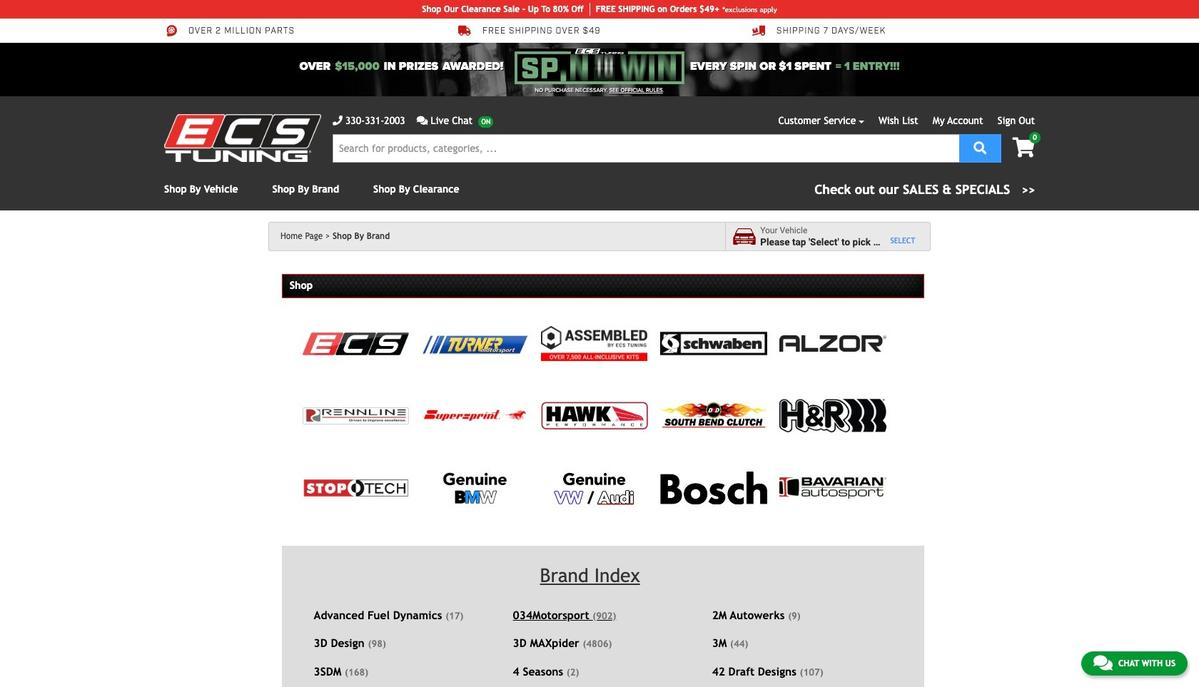Task type: locate. For each thing, give the bounding box(es) containing it.
turner%20motorsport logo image
[[422, 333, 528, 354]]

search image
[[974, 141, 987, 154]]

Search text field
[[333, 134, 959, 163]]

0 horizontal spatial comments image
[[417, 116, 428, 126]]

1 horizontal spatial comments image
[[1093, 655, 1113, 672]]

comments image
[[417, 116, 428, 126], [1093, 655, 1113, 672]]

bosch logo image
[[660, 472, 767, 505]]

shopping cart image
[[1013, 138, 1035, 158]]

phone image
[[333, 116, 343, 126]]

0 vertical spatial comments image
[[417, 116, 428, 126]]

stoptech logo image
[[302, 479, 409, 497]]

south%20bend%20clutch logo image
[[660, 403, 767, 429]]

ecs tuning image
[[164, 114, 321, 162]]

h%26r logo image
[[780, 399, 886, 433]]



Task type: describe. For each thing, give the bounding box(es) containing it.
hawk logo image
[[541, 402, 648, 430]]

genuine%20bmw logo image
[[442, 471, 508, 506]]

schwaben logo image
[[660, 331, 767, 356]]

assembled%20by%20ecs logo image
[[541, 327, 648, 361]]

ecs logo image
[[302, 332, 409, 355]]

rennline logo image
[[302, 408, 409, 424]]

ecs tuning 'spin to win' contest logo image
[[515, 49, 685, 84]]

1 vertical spatial comments image
[[1093, 655, 1113, 672]]

genuine%20volkswagen%20audi logo image
[[552, 471, 637, 506]]

bavarian%20autosport logo image
[[780, 478, 886, 499]]

alzor logo image
[[780, 336, 886, 352]]

supersprint logo image
[[422, 408, 528, 424]]



Task type: vqa. For each thing, say whether or not it's contained in the screenshot.
the middle a
no



